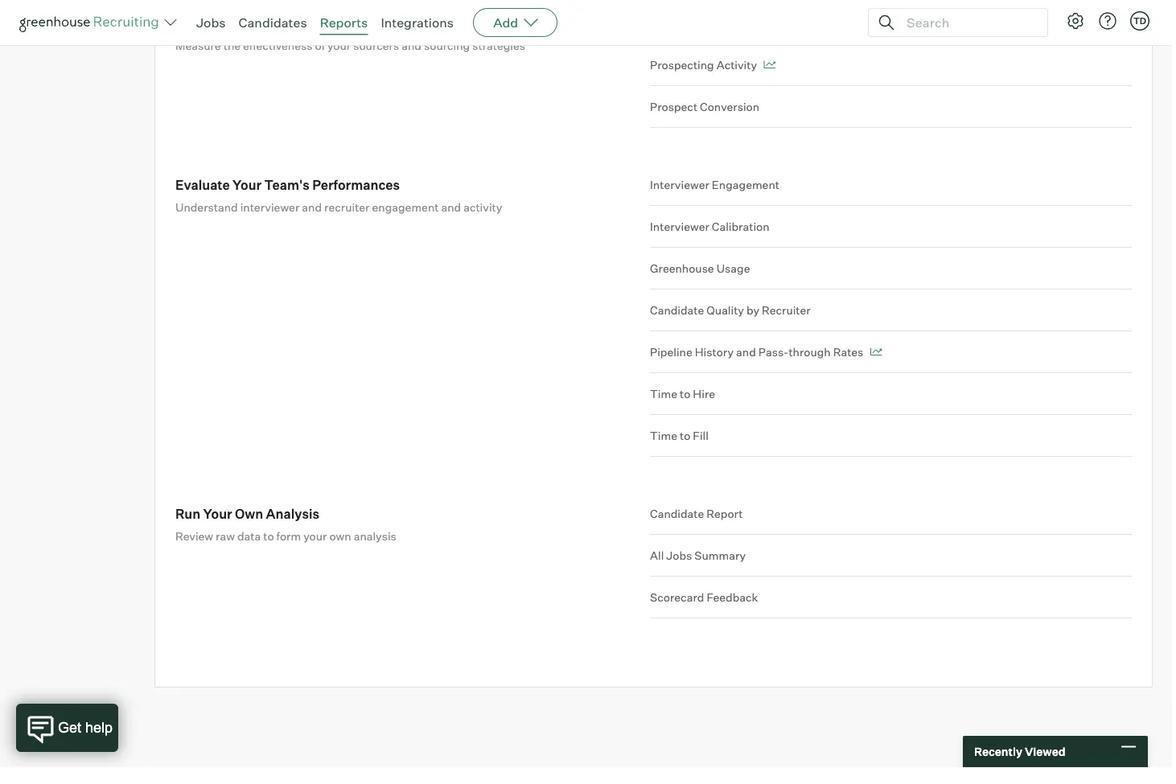 Task type: vqa. For each thing, say whether or not it's contained in the screenshot.
topmost the Your
yes



Task type: locate. For each thing, give the bounding box(es) containing it.
your for analysis
[[304, 529, 327, 543]]

1 vertical spatial time
[[650, 429, 678, 443]]

analysis
[[266, 506, 320, 522]]

0 vertical spatial candidate
[[650, 303, 704, 317]]

your inside run your own analysis review raw data to form your own analysis
[[304, 529, 327, 543]]

candidate
[[650, 303, 704, 317], [650, 507, 704, 521]]

to inside "link"
[[680, 429, 691, 443]]

prospecting up prospect
[[650, 58, 714, 72]]

td button
[[1127, 8, 1153, 34]]

scorecard feedback link
[[650, 577, 1132, 619]]

time
[[650, 387, 678, 401], [650, 429, 678, 443]]

interviewer
[[650, 178, 710, 192], [650, 219, 710, 234]]

interviewer for interviewer calibration
[[650, 219, 710, 234]]

and inside assess your prospecting efforts (crm) measure the effectiveness of your sourcers and sourcing strategies
[[402, 38, 422, 52]]

calibration
[[712, 219, 770, 234]]

Search text field
[[903, 11, 1033, 34]]

0 vertical spatial icon chart image
[[764, 61, 776, 69]]

1 candidate from the top
[[650, 303, 704, 317]]

candidate up all
[[650, 507, 704, 521]]

your
[[328, 38, 351, 52], [304, 529, 327, 543]]

0 horizontal spatial prospecting
[[255, 15, 331, 31]]

0 vertical spatial to
[[680, 387, 691, 401]]

1 vertical spatial candidate
[[650, 507, 704, 521]]

icon chart image right activity
[[764, 61, 776, 69]]

pass-
[[759, 345, 789, 359]]

strategies
[[473, 38, 526, 52]]

your inside assess your prospecting efforts (crm) measure the effectiveness of your sourcers and sourcing strategies
[[328, 38, 351, 52]]

feedback
[[707, 590, 758, 605]]

interviewer engagement link
[[650, 176, 1132, 206]]

0 horizontal spatial icon chart image
[[764, 61, 776, 69]]

jobs inside all jobs summary link
[[667, 549, 692, 563]]

your for evaluate
[[233, 177, 262, 193]]

icon chart image for pipeline history and pass-through rates
[[870, 348, 882, 356]]

to left fill
[[680, 429, 691, 443]]

recently viewed
[[975, 745, 1066, 759]]

icon chart image
[[764, 61, 776, 69], [870, 348, 882, 356]]

candidates
[[239, 14, 307, 31]]

your inside evaluate your team's performances understand interviewer and recruiter engagement and activity
[[233, 177, 262, 193]]

run
[[175, 506, 201, 522]]

and down integrations
[[402, 38, 422, 52]]

2 time from the top
[[650, 429, 678, 443]]

form
[[277, 529, 301, 543]]

time to fill
[[650, 429, 709, 443]]

usage
[[717, 261, 750, 275]]

2 vertical spatial your
[[203, 506, 232, 522]]

time left hire
[[650, 387, 678, 401]]

0 vertical spatial your
[[223, 15, 252, 31]]

to right data
[[263, 529, 274, 543]]

your inside run your own analysis review raw data to form your own analysis
[[203, 506, 232, 522]]

interviewer up interviewer calibration
[[650, 178, 710, 192]]

candidate report link
[[650, 506, 1132, 535]]

your inside assess your prospecting efforts (crm) measure the effectiveness of your sourcers and sourcing strategies
[[223, 15, 252, 31]]

to
[[680, 387, 691, 401], [680, 429, 691, 443], [263, 529, 274, 543]]

prospecting up effectiveness
[[255, 15, 331, 31]]

td button
[[1131, 11, 1150, 31]]

own
[[235, 506, 263, 522]]

own
[[329, 529, 351, 543]]

0 horizontal spatial jobs
[[196, 14, 226, 31]]

jobs
[[196, 14, 226, 31], [667, 549, 692, 563]]

2 candidate from the top
[[650, 507, 704, 521]]

1 vertical spatial prospecting
[[650, 58, 714, 72]]

your up the
[[223, 15, 252, 31]]

recruiter
[[762, 303, 811, 317]]

performances
[[312, 177, 400, 193]]

0 vertical spatial your
[[328, 38, 351, 52]]

1 horizontal spatial jobs
[[667, 549, 692, 563]]

0 vertical spatial prospecting
[[255, 15, 331, 31]]

1 horizontal spatial prospecting
[[650, 58, 714, 72]]

of
[[315, 38, 325, 52]]

icon chart image right rates
[[870, 348, 882, 356]]

0 horizontal spatial your
[[304, 529, 327, 543]]

0 vertical spatial jobs
[[196, 14, 226, 31]]

all
[[650, 549, 664, 563]]

1 vertical spatial your
[[304, 529, 327, 543]]

to left hire
[[680, 387, 691, 401]]

1 vertical spatial your
[[233, 177, 262, 193]]

prospecting
[[255, 15, 331, 31], [650, 58, 714, 72]]

1 horizontal spatial your
[[328, 38, 351, 52]]

interviewer up greenhouse on the top of page
[[650, 219, 710, 234]]

0 vertical spatial interviewer
[[650, 178, 710, 192]]

1 vertical spatial interviewer
[[650, 219, 710, 234]]

jobs right all
[[667, 549, 692, 563]]

prospecting inside assess your prospecting efforts (crm) measure the effectiveness of your sourcers and sourcing strategies
[[255, 15, 331, 31]]

candidate down greenhouse on the top of page
[[650, 303, 704, 317]]

your up interviewer
[[233, 177, 262, 193]]

your left own
[[304, 529, 327, 543]]

1 vertical spatial to
[[680, 429, 691, 443]]

and
[[402, 38, 422, 52], [302, 200, 322, 214], [441, 200, 461, 214], [736, 345, 756, 359]]

candidate quality by recruiter
[[650, 303, 811, 317]]

greenhouse recruiting image
[[19, 13, 164, 32]]

understand
[[175, 200, 238, 214]]

and down "team's"
[[302, 200, 322, 214]]

candidate for candidate quality by recruiter
[[650, 303, 704, 317]]

jobs up the measure
[[196, 14, 226, 31]]

1 time from the top
[[650, 387, 678, 401]]

configure image
[[1066, 11, 1086, 31]]

through
[[789, 345, 831, 359]]

quality
[[707, 303, 744, 317]]

1 horizontal spatial icon chart image
[[870, 348, 882, 356]]

reports
[[320, 14, 368, 31]]

1 vertical spatial icon chart image
[[870, 348, 882, 356]]

viewed
[[1025, 745, 1066, 759]]

1 vertical spatial jobs
[[667, 549, 692, 563]]

prospect conversion link
[[650, 86, 1132, 128]]

0 vertical spatial time
[[650, 387, 678, 401]]

1 interviewer from the top
[[650, 178, 710, 192]]

evaluate
[[175, 177, 230, 193]]

2 vertical spatial to
[[263, 529, 274, 543]]

2 interviewer from the top
[[650, 219, 710, 234]]

your up "raw"
[[203, 506, 232, 522]]

your
[[223, 15, 252, 31], [233, 177, 262, 193], [203, 506, 232, 522]]

efforts
[[333, 15, 376, 31]]

scorecard
[[650, 590, 704, 605]]

your right of
[[328, 38, 351, 52]]

time to fill link
[[650, 415, 1132, 457]]

recruiter
[[324, 200, 370, 214]]

data
[[237, 529, 261, 543]]

time left fill
[[650, 429, 678, 443]]

scorecard feedback
[[650, 590, 758, 605]]

time inside "link"
[[650, 429, 678, 443]]

interviewer calibration
[[650, 219, 770, 234]]



Task type: describe. For each thing, give the bounding box(es) containing it.
time to hire link
[[650, 374, 1132, 415]]

engagement
[[712, 178, 780, 192]]

interviewer
[[240, 200, 300, 214]]

add button
[[473, 8, 558, 37]]

pipeline
[[650, 345, 693, 359]]

interviewer for interviewer engagement
[[650, 178, 710, 192]]

jobs link
[[196, 14, 226, 31]]

engagement
[[372, 200, 439, 214]]

report
[[707, 507, 743, 521]]

to for hire
[[680, 387, 691, 401]]

measure
[[175, 38, 221, 52]]

sourcing
[[424, 38, 470, 52]]

time to hire
[[650, 387, 715, 401]]

effectiveness
[[243, 38, 313, 52]]

team's
[[264, 177, 310, 193]]

all jobs summary
[[650, 549, 746, 563]]

history
[[695, 345, 734, 359]]

fill
[[693, 429, 709, 443]]

prospect conversion
[[650, 100, 760, 114]]

candidates link
[[239, 14, 307, 31]]

all jobs summary link
[[650, 535, 1132, 577]]

summary
[[695, 549, 746, 563]]

candidate quality by recruiter link
[[650, 290, 1132, 332]]

run your own analysis review raw data to form your own analysis
[[175, 506, 397, 543]]

to inside run your own analysis review raw data to form your own analysis
[[263, 529, 274, 543]]

greenhouse usage link
[[650, 248, 1132, 290]]

your for efforts
[[328, 38, 351, 52]]

recently
[[975, 745, 1023, 759]]

assess your prospecting efforts (crm) measure the effectiveness of your sourcers and sourcing strategies
[[175, 15, 526, 52]]

icon chart image for prospecting activity
[[764, 61, 776, 69]]

interviewer engagement
[[650, 178, 780, 192]]

time for time to fill
[[650, 429, 678, 443]]

evaluate your team's performances understand interviewer and recruiter engagement and activity
[[175, 177, 502, 214]]

review
[[175, 529, 213, 543]]

conversion
[[700, 100, 760, 114]]

reports link
[[320, 14, 368, 31]]

prospecting activity
[[650, 58, 757, 72]]

greenhouse
[[650, 261, 714, 275]]

raw
[[216, 529, 235, 543]]

interviewer calibration link
[[650, 206, 1132, 248]]

analysis
[[354, 529, 397, 543]]

sourcers
[[353, 38, 399, 52]]

greenhouse usage
[[650, 261, 750, 275]]

hire
[[693, 387, 715, 401]]

the
[[223, 38, 241, 52]]

(crm)
[[379, 15, 420, 31]]

prospect
[[650, 100, 698, 114]]

your for run
[[203, 506, 232, 522]]

candidate for candidate report
[[650, 507, 704, 521]]

assess
[[175, 15, 220, 31]]

add
[[493, 14, 518, 31]]

candidate report
[[650, 507, 743, 521]]

and left activity
[[441, 200, 461, 214]]

and left pass-
[[736, 345, 756, 359]]

time for time to hire
[[650, 387, 678, 401]]

td
[[1134, 15, 1147, 26]]

pipeline history and pass-through rates
[[650, 345, 864, 359]]

integrations
[[381, 14, 454, 31]]

integrations link
[[381, 14, 454, 31]]

by
[[747, 303, 760, 317]]

activity
[[717, 58, 757, 72]]

rates
[[834, 345, 864, 359]]

to for fill
[[680, 429, 691, 443]]

your for assess
[[223, 15, 252, 31]]

activity
[[464, 200, 502, 214]]



